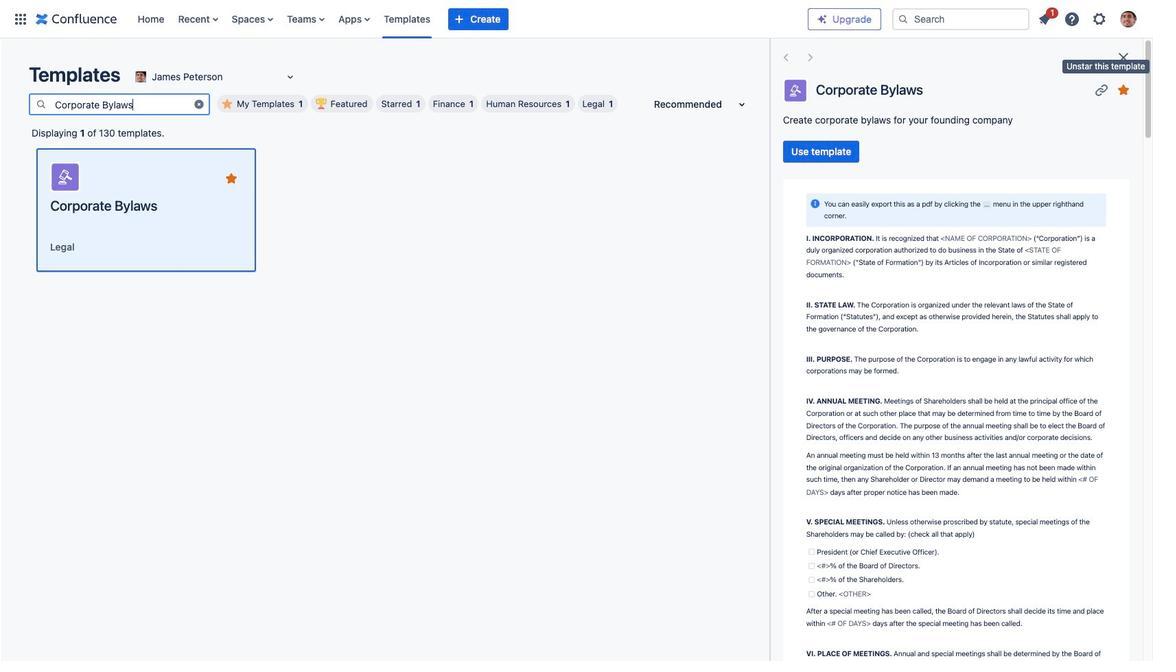 Task type: vqa. For each thing, say whether or not it's contained in the screenshot.
PREVIOUS TEMPLATE 'image'
yes



Task type: describe. For each thing, give the bounding box(es) containing it.
help icon image
[[1064, 11, 1081, 27]]

Search author, category, topic field
[[51, 95, 189, 114]]

Search field
[[892, 8, 1030, 30]]

global element
[[8, 0, 808, 38]]

next template image
[[802, 49, 819, 66]]

list for appswitcher icon at top
[[131, 0, 808, 38]]

search icon image
[[36, 99, 47, 110]]

settings icon image
[[1092, 11, 1108, 27]]

your profile and preferences image
[[1120, 11, 1137, 27]]



Task type: locate. For each thing, give the bounding box(es) containing it.
previous template image
[[778, 49, 794, 66]]

list for premium icon
[[1033, 5, 1145, 31]]

search image
[[898, 13, 909, 24]]

notification icon image
[[1037, 11, 1053, 27]]

1 horizontal spatial list
[[1033, 5, 1145, 31]]

unstar corporate bylaws image
[[1116, 81, 1132, 98], [223, 170, 240, 187]]

1 vertical spatial unstar corporate bylaws image
[[223, 170, 240, 187]]

share link image
[[1094, 81, 1110, 98]]

list item
[[1033, 5, 1059, 30]]

0 horizontal spatial list
[[131, 0, 808, 38]]

open image
[[282, 69, 299, 85]]

close image
[[1116, 49, 1132, 66]]

tooltip
[[1063, 60, 1150, 73]]

None text field
[[133, 70, 135, 84]]

None search field
[[892, 8, 1030, 30]]

1 horizontal spatial unstar corporate bylaws image
[[1116, 81, 1132, 98]]

premium image
[[817, 13, 828, 24]]

banner
[[0, 0, 1153, 38]]

clear search bar image
[[194, 99, 205, 110]]

0 vertical spatial unstar corporate bylaws image
[[1116, 81, 1132, 98]]

confluence image
[[36, 11, 117, 27], [36, 11, 117, 27]]

group
[[783, 141, 860, 163]]

list
[[131, 0, 808, 38], [1033, 5, 1145, 31]]

0 horizontal spatial unstar corporate bylaws image
[[223, 170, 240, 187]]

appswitcher icon image
[[12, 11, 29, 27]]



